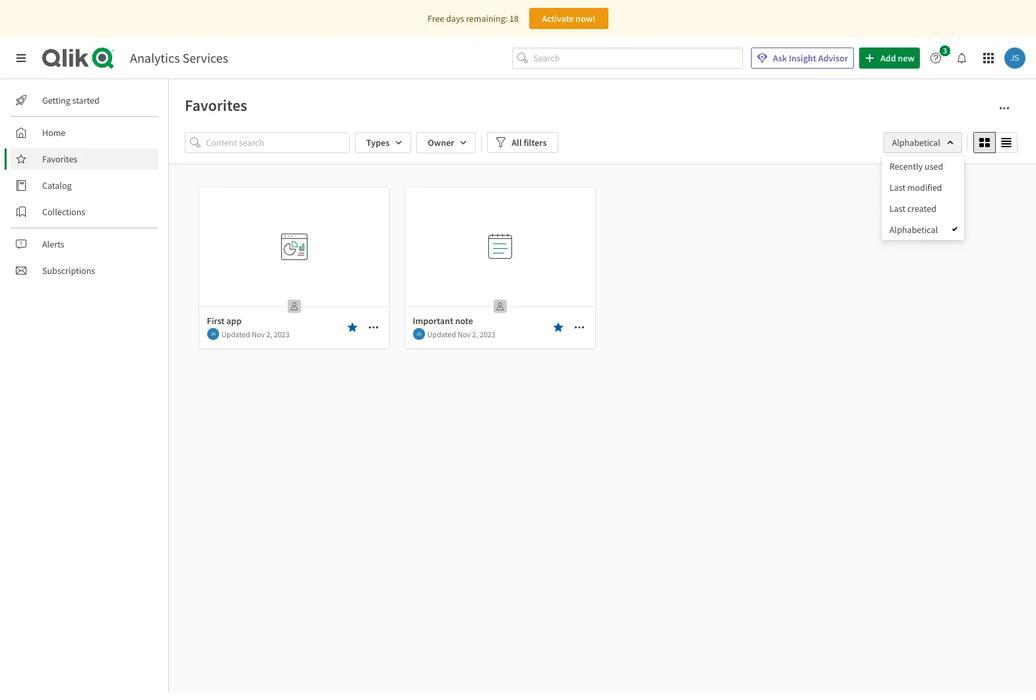 Task type: vqa. For each thing, say whether or not it's contained in the screenshot.
left Updated
yes



Task type: describe. For each thing, give the bounding box(es) containing it.
collections link
[[11, 201, 159, 223]]

jacob simon element for first
[[207, 328, 219, 340]]

started
[[72, 94, 100, 106]]

recently used
[[890, 161, 944, 172]]

modified
[[908, 182, 943, 194]]

Search text field
[[534, 47, 744, 69]]

catalog
[[42, 180, 72, 192]]

used
[[925, 161, 944, 172]]

alphabetical option
[[882, 219, 965, 240]]

remaining:
[[466, 13, 508, 24]]

2, for app
[[267, 329, 272, 339]]

Content search text field
[[206, 132, 350, 153]]

last for last modified
[[890, 182, 906, 194]]

last for last created
[[890, 203, 906, 215]]

updated for note
[[428, 329, 456, 339]]

insight
[[790, 52, 817, 64]]

activate
[[542, 13, 574, 24]]

note
[[456, 315, 474, 327]]

searchbar element
[[513, 47, 744, 69]]

alerts link
[[11, 234, 159, 255]]

analytics services
[[130, 50, 228, 66]]

getting started link
[[11, 90, 159, 111]]

services
[[183, 50, 228, 66]]

personal element for first app
[[284, 296, 305, 317]]

personal element for important note
[[490, 296, 511, 317]]

ask insight advisor button
[[752, 48, 855, 69]]

alphabetical for alphabetical option on the right of the page
[[890, 224, 939, 236]]

app
[[227, 315, 242, 327]]

ask
[[774, 52, 788, 64]]

remove from favorites image
[[347, 322, 358, 333]]

free
[[428, 13, 445, 24]]

jacob simon image for important note
[[413, 328, 425, 340]]

remove from favorites image
[[553, 322, 564, 333]]

alerts
[[42, 238, 64, 250]]

important
[[413, 315, 454, 327]]

last modified option
[[882, 177, 965, 198]]

jacob simon image for first app
[[207, 328, 219, 340]]

updated nov 2, 2023 for note
[[428, 329, 496, 339]]

nov for note
[[458, 329, 471, 339]]

nov for app
[[252, 329, 265, 339]]

advisor
[[819, 52, 849, 64]]

important note
[[413, 315, 474, 327]]

alphabetical for the alphabetical field
[[893, 137, 941, 149]]

2, for note
[[473, 329, 479, 339]]

favorites link
[[11, 149, 159, 170]]

switch view group
[[974, 132, 1018, 153]]



Task type: locate. For each thing, give the bounding box(es) containing it.
2 updated from the left
[[428, 329, 456, 339]]

1 horizontal spatial nov
[[458, 329, 471, 339]]

alphabetical
[[893, 137, 941, 149], [890, 224, 939, 236]]

catalog link
[[11, 175, 159, 196]]

last left created
[[890, 203, 906, 215]]

0 horizontal spatial 2,
[[267, 329, 272, 339]]

1 horizontal spatial updated nov 2, 2023
[[428, 329, 496, 339]]

0 horizontal spatial jacob simon image
[[207, 328, 219, 340]]

list box containing recently used
[[882, 156, 965, 240]]

1 2023 from the left
[[274, 329, 290, 339]]

updated for app
[[222, 329, 250, 339]]

favorites down services
[[185, 95, 248, 116]]

0 horizontal spatial personal element
[[284, 296, 305, 317]]

1 last from the top
[[890, 182, 906, 194]]

jacob simon image down first
[[207, 328, 219, 340]]

0 horizontal spatial updated
[[222, 329, 250, 339]]

favorites
[[185, 95, 248, 116], [42, 153, 77, 165]]

created
[[908, 203, 937, 215]]

1 horizontal spatial updated
[[428, 329, 456, 339]]

getting
[[42, 94, 71, 106]]

last modified
[[890, 182, 943, 194]]

subscriptions
[[42, 265, 95, 277]]

subscriptions link
[[11, 260, 159, 281]]

1 nov from the left
[[252, 329, 265, 339]]

nov
[[252, 329, 265, 339], [458, 329, 471, 339]]

alphabetical inside field
[[893, 137, 941, 149]]

activate now!
[[542, 13, 596, 24]]

2023
[[274, 329, 290, 339], [480, 329, 496, 339]]

1 horizontal spatial favorites
[[185, 95, 248, 116]]

0 horizontal spatial updated nov 2, 2023
[[222, 329, 290, 339]]

18
[[510, 13, 519, 24]]

personal element right note
[[490, 296, 511, 317]]

0 horizontal spatial jacob simon element
[[207, 328, 219, 340]]

last down recently
[[890, 182, 906, 194]]

0 horizontal spatial favorites
[[42, 153, 77, 165]]

updated nov 2, 2023 down app
[[222, 329, 290, 339]]

1 horizontal spatial jacob simon element
[[413, 328, 425, 340]]

filters region
[[0, 0, 1037, 694]]

1 horizontal spatial 2,
[[473, 329, 479, 339]]

updated
[[222, 329, 250, 339], [428, 329, 456, 339]]

2 nov from the left
[[458, 329, 471, 339]]

activate now! link
[[530, 8, 609, 29]]

updated down "important note"
[[428, 329, 456, 339]]

list box
[[882, 156, 965, 240]]

0 vertical spatial alphabetical
[[893, 137, 941, 149]]

home link
[[11, 122, 159, 143]]

alphabetical up recently used
[[893, 137, 941, 149]]

1 2, from the left
[[267, 329, 272, 339]]

updated nov 2, 2023 for app
[[222, 329, 290, 339]]

last created option
[[882, 198, 965, 219]]

recently
[[890, 161, 924, 172]]

1 personal element from the left
[[284, 296, 305, 317]]

now!
[[576, 13, 596, 24]]

last
[[890, 182, 906, 194], [890, 203, 906, 215]]

last created
[[890, 203, 937, 215]]

2023 for first app
[[274, 329, 290, 339]]

analytics services element
[[130, 50, 228, 66]]

2 personal element from the left
[[490, 296, 511, 317]]

1 vertical spatial favorites
[[42, 153, 77, 165]]

collections
[[42, 206, 85, 218]]

recently used option
[[882, 156, 965, 177]]

list box inside filters region
[[882, 156, 965, 240]]

jacob simon element down important
[[413, 328, 425, 340]]

2 jacob simon element from the left
[[413, 328, 425, 340]]

1 vertical spatial alphabetical
[[890, 224, 939, 236]]

jacob simon element for important
[[413, 328, 425, 340]]

Alphabetical field
[[884, 132, 963, 153]]

1 jacob simon image from the left
[[207, 328, 219, 340]]

0 horizontal spatial 2023
[[274, 329, 290, 339]]

jacob simon element
[[207, 328, 219, 340], [413, 328, 425, 340]]

1 horizontal spatial jacob simon image
[[413, 328, 425, 340]]

getting started
[[42, 94, 100, 106]]

navigation pane element
[[0, 85, 168, 287]]

alphabetical inside option
[[890, 224, 939, 236]]

free days remaining: 18
[[428, 13, 519, 24]]

favorites inside navigation pane element
[[42, 153, 77, 165]]

1 updated nov 2, 2023 from the left
[[222, 329, 290, 339]]

updated nov 2, 2023
[[222, 329, 290, 339], [428, 329, 496, 339]]

first
[[207, 315, 225, 327]]

updated down app
[[222, 329, 250, 339]]

2 last from the top
[[890, 203, 906, 215]]

personal element
[[284, 296, 305, 317], [490, 296, 511, 317]]

1 updated from the left
[[222, 329, 250, 339]]

2023 for important note
[[480, 329, 496, 339]]

0 vertical spatial favorites
[[185, 95, 248, 116]]

1 vertical spatial last
[[890, 203, 906, 215]]

jacob simon image
[[207, 328, 219, 340], [413, 328, 425, 340]]

ask insight advisor
[[774, 52, 849, 64]]

2 2, from the left
[[473, 329, 479, 339]]

2 2023 from the left
[[480, 329, 496, 339]]

1 horizontal spatial 2023
[[480, 329, 496, 339]]

updated nov 2, 2023 down note
[[428, 329, 496, 339]]

days
[[447, 13, 465, 24]]

0 horizontal spatial nov
[[252, 329, 265, 339]]

close sidebar menu image
[[16, 53, 26, 63]]

favorites up the catalog at the left top
[[42, 153, 77, 165]]

analytics
[[130, 50, 180, 66]]

personal element right app
[[284, 296, 305, 317]]

jacob simon image down important
[[413, 328, 425, 340]]

first app
[[207, 315, 242, 327]]

jacob simon element down first
[[207, 328, 219, 340]]

alphabetical down last created
[[890, 224, 939, 236]]

2,
[[267, 329, 272, 339], [473, 329, 479, 339]]

home
[[42, 127, 66, 139]]

2 jacob simon image from the left
[[413, 328, 425, 340]]

2 updated nov 2, 2023 from the left
[[428, 329, 496, 339]]

1 jacob simon element from the left
[[207, 328, 219, 340]]

0 vertical spatial last
[[890, 182, 906, 194]]

1 horizontal spatial personal element
[[490, 296, 511, 317]]



